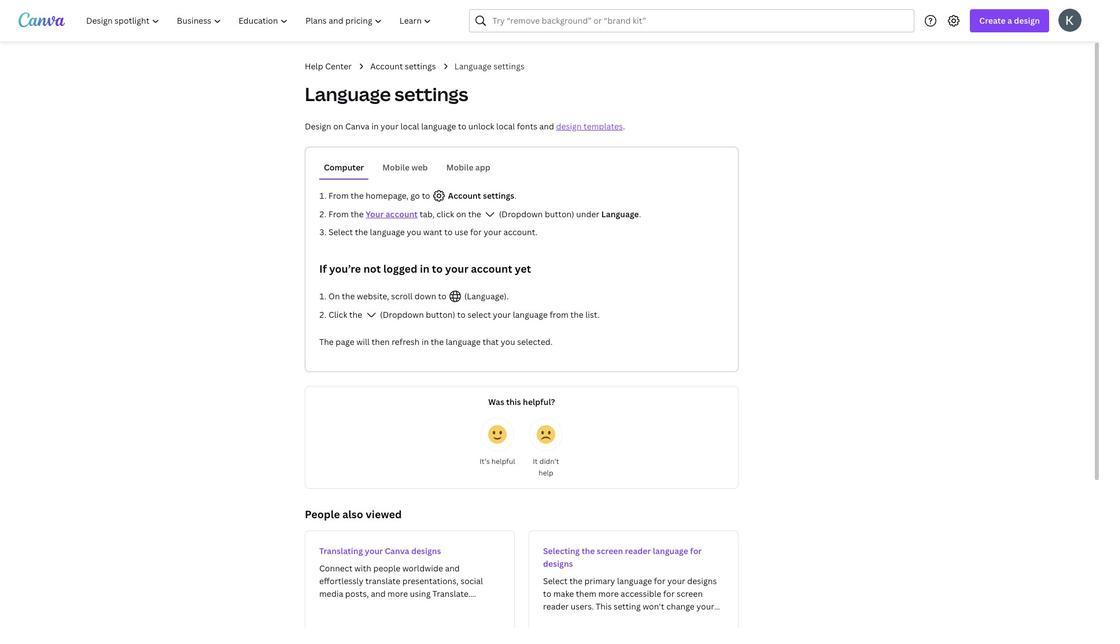 Task type: vqa. For each thing, say whether or not it's contained in the screenshot.
text field
no



Task type: describe. For each thing, give the bounding box(es) containing it.
language left that
[[446, 337, 481, 348]]

design on canva in your local language to unlock local fonts and design templates .
[[305, 121, 625, 132]]

want
[[423, 227, 442, 238]]

language down your account link
[[370, 227, 405, 238]]

the for select the language you want to use for your account.
[[355, 227, 368, 238]]

1 local from the left
[[401, 121, 419, 132]]

center
[[325, 61, 352, 72]]

under
[[576, 209, 600, 220]]

app
[[475, 162, 491, 173]]

the
[[319, 337, 334, 348]]

to up down
[[432, 262, 443, 276]]

page
[[336, 337, 354, 348]]

to right go
[[422, 190, 430, 201]]

homepage,
[[366, 190, 409, 201]]

(dropdown for (dropdown button) under language .
[[499, 209, 543, 220]]

to left unlock
[[458, 121, 466, 132]]

that
[[483, 337, 499, 348]]

canva for designs
[[385, 546, 409, 557]]

fonts
[[517, 121, 537, 132]]

reader
[[625, 546, 651, 557]]

to right down
[[438, 291, 447, 302]]

your right the "select"
[[493, 310, 511, 320]]

didn't
[[540, 457, 559, 467]]

help
[[539, 469, 554, 478]]

😔 image
[[537, 426, 555, 444]]

will
[[356, 337, 370, 348]]

mobile for mobile web
[[383, 162, 410, 173]]

help center
[[305, 61, 352, 72]]

0 horizontal spatial account
[[370, 61, 403, 72]]

language inside language settings link
[[455, 61, 492, 72]]

tab,
[[420, 209, 435, 220]]

from the your account tab, click on the
[[329, 209, 483, 220]]

(dropdown for (dropdown button) to select your language from the list.
[[380, 310, 424, 320]]

your up "mobile web"
[[381, 121, 399, 132]]

it didn't help
[[533, 457, 559, 478]]

website,
[[357, 291, 389, 302]]

0 horizontal spatial designs
[[411, 546, 441, 557]]

people
[[305, 508, 340, 522]]

computer button
[[319, 157, 369, 179]]

canva for in
[[345, 121, 370, 132]]

mobile web
[[383, 162, 428, 173]]

select
[[468, 310, 491, 320]]

logged
[[383, 262, 418, 276]]

click
[[437, 209, 454, 220]]

mobile web button
[[378, 157, 433, 179]]

list.
[[586, 310, 600, 320]]

your
[[366, 209, 384, 220]]

the for on the website, scroll down to
[[342, 291, 355, 302]]

use
[[455, 227, 468, 238]]

mobile for mobile app
[[446, 162, 474, 173]]

design
[[305, 121, 331, 132]]

design inside dropdown button
[[1014, 15, 1040, 26]]

help
[[305, 61, 323, 72]]

a
[[1008, 15, 1012, 26]]

language settings link
[[455, 60, 525, 73]]

0 vertical spatial account settings
[[370, 61, 436, 72]]

0 vertical spatial account
[[386, 209, 418, 220]]

mobile app
[[446, 162, 491, 173]]

screen
[[597, 546, 623, 557]]

from
[[550, 310, 569, 320]]

translating your canva designs link
[[305, 531, 515, 629]]

unlock
[[468, 121, 494, 132]]

was
[[488, 397, 504, 408]]

go
[[411, 190, 420, 201]]

it's helpful
[[480, 457, 515, 467]]

web
[[412, 162, 428, 173]]

to left use
[[444, 227, 453, 238]]

scroll
[[391, 291, 413, 302]]

click
[[329, 310, 347, 320]]

for inside selecting the screen reader language for designs
[[690, 546, 702, 557]]

the for from the your account tab, click on the
[[351, 209, 364, 220]]

if
[[319, 262, 327, 276]]

also
[[342, 508, 363, 522]]

the page will then refresh in the language that you selected.
[[319, 337, 553, 348]]

language left unlock
[[421, 121, 456, 132]]

helpful
[[492, 457, 515, 467]]

computer
[[324, 162, 364, 173]]

your down use
[[445, 262, 469, 276]]

selecting the screen reader language for designs link
[[529, 531, 739, 629]]

0 horizontal spatial you
[[407, 227, 421, 238]]

select the language you want to use for your account.
[[329, 227, 538, 238]]

was this helpful?
[[488, 397, 555, 408]]

then
[[372, 337, 390, 348]]



Task type: locate. For each thing, give the bounding box(es) containing it.
0 horizontal spatial .
[[514, 190, 517, 201]]

🙂 image
[[488, 426, 507, 444]]

(dropdown button) under language .
[[497, 209, 641, 220]]

mobile
[[383, 162, 410, 173], [446, 162, 474, 173]]

1 horizontal spatial canva
[[385, 546, 409, 557]]

on right design
[[333, 121, 343, 132]]

the left 'screen'
[[582, 546, 595, 557]]

2 horizontal spatial .
[[639, 209, 641, 220]]

language
[[455, 61, 492, 72], [305, 82, 391, 106], [602, 209, 639, 220]]

2 from from the top
[[329, 209, 349, 220]]

down
[[415, 291, 436, 302]]

1 vertical spatial account
[[448, 190, 481, 201]]

viewed
[[366, 508, 402, 522]]

refresh
[[392, 337, 420, 348]]

on right click
[[456, 209, 466, 220]]

1 horizontal spatial account settings
[[446, 190, 514, 201]]

top level navigation element
[[79, 9, 442, 32]]

mobile left app
[[446, 162, 474, 173]]

button) for to
[[426, 310, 455, 320]]

to
[[458, 121, 466, 132], [422, 190, 430, 201], [444, 227, 453, 238], [432, 262, 443, 276], [438, 291, 447, 302], [457, 310, 466, 320]]

designs
[[411, 546, 441, 557], [543, 559, 573, 570]]

it's
[[480, 457, 490, 467]]

local up "mobile web"
[[401, 121, 419, 132]]

2 horizontal spatial language
[[602, 209, 639, 220]]

account settings link
[[370, 60, 436, 73]]

create a design button
[[970, 9, 1049, 32]]

account up click
[[448, 190, 481, 201]]

1 horizontal spatial account
[[471, 262, 512, 276]]

you're
[[329, 262, 361, 276]]

the right on
[[342, 291, 355, 302]]

on
[[329, 291, 340, 302]]

0 vertical spatial you
[[407, 227, 421, 238]]

on the website, scroll down to
[[329, 291, 449, 302]]

1 horizontal spatial you
[[501, 337, 515, 348]]

(dropdown down scroll
[[380, 310, 424, 320]]

helpful?
[[523, 397, 555, 408]]

1 vertical spatial button)
[[426, 310, 455, 320]]

2 vertical spatial .
[[639, 209, 641, 220]]

2 vertical spatial in
[[422, 337, 429, 348]]

2 local from the left
[[496, 121, 515, 132]]

1 vertical spatial on
[[456, 209, 466, 220]]

selected.
[[517, 337, 553, 348]]

account right center
[[370, 61, 403, 72]]

design templates link
[[556, 121, 623, 132]]

0 vertical spatial (dropdown
[[499, 209, 543, 220]]

and
[[539, 121, 554, 132]]

0 vertical spatial design
[[1014, 15, 1040, 26]]

from up the select
[[329, 209, 349, 220]]

your right translating
[[365, 546, 383, 557]]

for
[[470, 227, 482, 238], [690, 546, 702, 557]]

local left fonts
[[496, 121, 515, 132]]

1 horizontal spatial button)
[[545, 209, 574, 220]]

1 horizontal spatial local
[[496, 121, 515, 132]]

people also viewed
[[305, 508, 402, 522]]

canva right design
[[345, 121, 370, 132]]

button)
[[545, 209, 574, 220], [426, 310, 455, 320]]

selecting
[[543, 546, 580, 557]]

in
[[372, 121, 379, 132], [420, 262, 430, 276], [422, 337, 429, 348]]

1 vertical spatial from
[[329, 209, 349, 220]]

1 horizontal spatial for
[[690, 546, 702, 557]]

0 horizontal spatial language
[[305, 82, 391, 106]]

not
[[364, 262, 381, 276]]

button) down down
[[426, 310, 455, 320]]

kendall parks image
[[1059, 8, 1082, 32]]

if you're not logged in to your account yet
[[319, 262, 531, 276]]

the left your
[[351, 209, 364, 220]]

1 vertical spatial designs
[[543, 559, 573, 570]]

1 vertical spatial account
[[471, 262, 512, 276]]

you
[[407, 227, 421, 238], [501, 337, 515, 348]]

create
[[980, 15, 1006, 26]]

in right logged
[[420, 262, 430, 276]]

from for from the your account tab, click on the
[[329, 209, 349, 220]]

1 vertical spatial design
[[556, 121, 582, 132]]

0 horizontal spatial mobile
[[383, 162, 410, 173]]

translating
[[319, 546, 363, 557]]

1 horizontal spatial .
[[623, 121, 625, 132]]

0 vertical spatial language
[[455, 61, 492, 72]]

the left the list.
[[571, 310, 584, 320]]

0 horizontal spatial on
[[333, 121, 343, 132]]

2 vertical spatial language
[[602, 209, 639, 220]]

the for selecting the screen reader language for designs
[[582, 546, 595, 557]]

0 vertical spatial canva
[[345, 121, 370, 132]]

selecting the screen reader language for designs
[[543, 546, 702, 570]]

language up 'selected.'
[[513, 310, 548, 320]]

(language).
[[464, 291, 509, 302]]

to left the "select"
[[457, 310, 466, 320]]

1 vertical spatial for
[[690, 546, 702, 557]]

0 vertical spatial designs
[[411, 546, 441, 557]]

the for click the
[[349, 310, 362, 320]]

the
[[351, 190, 364, 201], [351, 209, 364, 220], [468, 209, 481, 220], [355, 227, 368, 238], [342, 291, 355, 302], [349, 310, 362, 320], [571, 310, 584, 320], [431, 337, 444, 348], [582, 546, 595, 557]]

1 horizontal spatial language
[[455, 61, 492, 72]]

account down go
[[386, 209, 418, 220]]

on
[[333, 121, 343, 132], [456, 209, 466, 220]]

mobile left web
[[383, 162, 410, 173]]

account
[[386, 209, 418, 220], [471, 262, 512, 276]]

language right reader
[[653, 546, 688, 557]]

1 horizontal spatial designs
[[543, 559, 573, 570]]

the right refresh
[[431, 337, 444, 348]]

1 from from the top
[[329, 190, 349, 201]]

0 vertical spatial .
[[623, 121, 625, 132]]

your left account. at the top of page
[[484, 227, 502, 238]]

the up use
[[468, 209, 481, 220]]

0 horizontal spatial button)
[[426, 310, 455, 320]]

0 vertical spatial account
[[370, 61, 403, 72]]

1 horizontal spatial (dropdown
[[499, 209, 543, 220]]

(dropdown button) to select your language from the list.
[[380, 310, 600, 320]]

(dropdown up account. at the top of page
[[499, 209, 543, 220]]

your
[[381, 121, 399, 132], [484, 227, 502, 238], [445, 262, 469, 276], [493, 310, 511, 320], [365, 546, 383, 557]]

account.
[[504, 227, 538, 238]]

button) for under
[[545, 209, 574, 220]]

0 vertical spatial button)
[[545, 209, 574, 220]]

designs inside selecting the screen reader language for designs
[[543, 559, 573, 570]]

the inside selecting the screen reader language for designs
[[582, 546, 595, 557]]

1 horizontal spatial mobile
[[446, 162, 474, 173]]

help center link
[[305, 60, 352, 73]]

1 vertical spatial canva
[[385, 546, 409, 557]]

0 vertical spatial from
[[329, 190, 349, 201]]

2 mobile from the left
[[446, 162, 474, 173]]

language inside selecting the screen reader language for designs
[[653, 546, 688, 557]]

you right that
[[501, 337, 515, 348]]

from for from the homepage, go to
[[329, 190, 349, 201]]

from
[[329, 190, 349, 201], [329, 209, 349, 220]]

0 horizontal spatial (dropdown
[[380, 310, 424, 320]]

0 horizontal spatial account
[[386, 209, 418, 220]]

0 vertical spatial on
[[333, 121, 343, 132]]

1 vertical spatial language settings
[[305, 82, 468, 106]]

mobile app button
[[442, 157, 495, 179]]

click the
[[329, 310, 364, 320]]

1 vertical spatial .
[[514, 190, 517, 201]]

1 vertical spatial account settings
[[446, 190, 514, 201]]

you left want
[[407, 227, 421, 238]]

1 vertical spatial in
[[420, 262, 430, 276]]

from the homepage, go to
[[329, 190, 432, 201]]

0 vertical spatial language settings
[[455, 61, 525, 72]]

1 vertical spatial (dropdown
[[380, 310, 424, 320]]

language settings
[[455, 61, 525, 72], [305, 82, 468, 106]]

your account link
[[366, 209, 418, 220]]

1 vertical spatial language
[[305, 82, 391, 106]]

the right click
[[349, 310, 362, 320]]

canva
[[345, 121, 370, 132], [385, 546, 409, 557]]

it
[[533, 457, 538, 467]]

1 horizontal spatial design
[[1014, 15, 1040, 26]]

the for from the homepage, go to
[[351, 190, 364, 201]]

0 horizontal spatial account settings
[[370, 61, 436, 72]]

in up mobile web button
[[372, 121, 379, 132]]

this
[[506, 397, 521, 408]]

in right refresh
[[422, 337, 429, 348]]

select
[[329, 227, 353, 238]]

the right the select
[[355, 227, 368, 238]]

canva down viewed
[[385, 546, 409, 557]]

yet
[[515, 262, 531, 276]]

settings
[[405, 61, 436, 72], [494, 61, 525, 72], [395, 82, 468, 106], [483, 190, 514, 201]]

0 horizontal spatial canva
[[345, 121, 370, 132]]

0 horizontal spatial local
[[401, 121, 419, 132]]

1 horizontal spatial account
[[448, 190, 481, 201]]

button) left under
[[545, 209, 574, 220]]

design right and
[[556, 121, 582, 132]]

1 mobile from the left
[[383, 162, 410, 173]]

templates
[[584, 121, 623, 132]]

from down computer "button"
[[329, 190, 349, 201]]

0 vertical spatial in
[[372, 121, 379, 132]]

0 horizontal spatial design
[[556, 121, 582, 132]]

design
[[1014, 15, 1040, 26], [556, 121, 582, 132]]

0 horizontal spatial for
[[470, 227, 482, 238]]

design right "a"
[[1014, 15, 1040, 26]]

Try "remove background" or "brand kit" search field
[[493, 10, 907, 32]]

account settings
[[370, 61, 436, 72], [446, 190, 514, 201]]

.
[[623, 121, 625, 132], [514, 190, 517, 201], [639, 209, 641, 220]]

local
[[401, 121, 419, 132], [496, 121, 515, 132]]

the left the 'homepage,' at left top
[[351, 190, 364, 201]]

account up (language).
[[471, 262, 512, 276]]

translating your canva designs
[[319, 546, 441, 557]]

create a design
[[980, 15, 1040, 26]]

1 vertical spatial you
[[501, 337, 515, 348]]

1 horizontal spatial on
[[456, 209, 466, 220]]

0 vertical spatial for
[[470, 227, 482, 238]]



